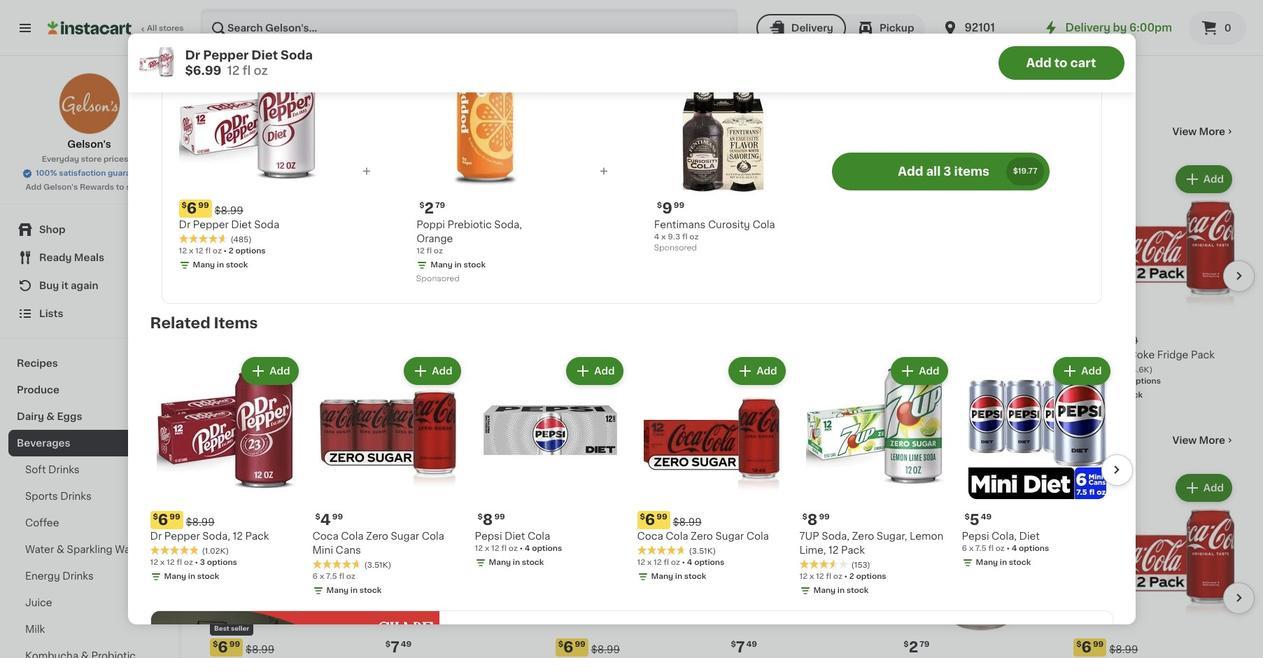 Task type: vqa. For each thing, say whether or not it's contained in the screenshot.
Dr in Dr Pepper Diet Soda $6.99 12 fl oz
yes



Task type: describe. For each thing, give the bounding box(es) containing it.
coca for coca cola zero sugar cola
[[729, 350, 755, 360]]

mineral
[[944, 364, 980, 374]]

drinks down the "12 x 12 fl oz • 5 options"
[[246, 433, 297, 447]]

6 inside pepsi cola, diet 6 x 7.5 fl oz • 4 options
[[962, 545, 968, 552]]

in down the 12 x 12 fl oz • 3 options
[[188, 573, 195, 580]]

water up energy drinks link
[[115, 545, 144, 555]]

add for essentia water
[[686, 174, 706, 184]]

fl inside pepsi cola, diet 6 x 7.5 fl oz • 4 options
[[989, 545, 994, 552]]

oz inside dr pepper diet soda $6.99 12 fl oz
[[254, 65, 268, 76]]

dairy
[[17, 412, 44, 422]]

coca for coca cola zero sugar cola mini cans
[[313, 531, 339, 541]]

eggs
[[57, 412, 82, 422]]

can
[[901, 378, 921, 388]]

(1.09k)
[[608, 366, 635, 374]]

pepsi diet cola 12 x 12 fl oz • 4 options
[[475, 531, 562, 552]]

many down pepsi cola, diet 6 x 7.5 fl oz • 4 options
[[976, 559, 999, 566]]

add for dr pepper soda, 12 pack
[[270, 366, 290, 376]]

$ 6 99 for 2
[[182, 201, 209, 216]]

dairy & eggs link
[[8, 403, 170, 430]]

sugar for coca cola zero sugar cola mini cans
[[391, 531, 420, 541]]

2 coke from the left
[[1130, 350, 1155, 360]]

options for dr pepper soda, 12 pack
[[207, 559, 237, 566]]

view more for 2
[[1173, 435, 1226, 445]]

fl inside dr pepper diet soda $6.99 12 fl oz
[[243, 65, 251, 76]]

many down '6 x 7.5 fl oz'
[[327, 587, 349, 594]]

lime,
[[800, 545, 826, 555]]

sports drinks link
[[8, 483, 170, 510]]

diet coke soda
[[210, 350, 286, 360]]

everyday
[[42, 155, 79, 163]]

0 horizontal spatial 3
[[200, 559, 205, 566]]

stock down the 12 x 12 fl oz • 3 options
[[197, 573, 219, 580]]

pepper for 2
[[193, 220, 229, 230]]

recipes
[[17, 358, 58, 368]]

produce
[[17, 385, 59, 395]]

frequently
[[179, 18, 264, 32]]

poppi
[[417, 220, 445, 230]]

in down dr pepper diet soda
[[217, 261, 224, 269]]

many in stock down $ 6 99 $8.99 coca cola zero sugar cola
[[652, 573, 707, 580]]

essenza
[[901, 364, 942, 374]]

delivery by 6:00pm
[[1066, 22, 1173, 33]]

0 horizontal spatial 49
[[401, 640, 412, 648]]

many down the 12 x 12 fl oz • 3 options
[[164, 573, 186, 580]]

0 vertical spatial (3.51k)
[[780, 366, 807, 374]]

24 x 16.9 fl oz
[[383, 377, 436, 385]]

product group containing 4
[[313, 354, 464, 599]]

add for dasani purified water
[[513, 174, 533, 184]]

99 inside $ 9 99
[[674, 202, 685, 209]]

by
[[1114, 22, 1128, 33]]

seller
[[231, 625, 249, 631]]

beverages link
[[8, 430, 170, 457]]

more for san pellegrino san pellegrino essenza mineral water sparkling can (
[[1200, 127, 1226, 137]]

gelson's inside add gelson's rewards to save link
[[43, 183, 78, 191]]

sugar,
[[877, 531, 908, 541]]

x inside fentimans curosity cola 4 x 9.3 fl oz
[[662, 233, 666, 241]]

add for san pellegrino san pellegrino essenza mineral water sparkling can (
[[1031, 174, 1052, 184]]

$ 7 49 inside product group
[[731, 640, 758, 654]]

fentimans curosity cola 4 x 9.3 fl oz
[[655, 220, 776, 241]]

options for 7up soda, zero sugar, lemon lime, 12 pack
[[857, 573, 887, 580]]

stock down the "12 x 12 fl oz • 5 options"
[[257, 391, 279, 399]]

gelson's link
[[58, 73, 120, 151]]

1 horizontal spatial 3
[[944, 166, 952, 177]]

everyday store prices link
[[42, 154, 137, 165]]

energy
[[25, 571, 60, 581]]

stock down pepsi cola, diet 6 x 7.5 fl oz • 4 options
[[1009, 559, 1032, 566]]

12 inside poppi prebiotic soda, orange 12 fl oz
[[417, 247, 425, 255]]

pepper inside dr pepper diet soda $6.99 12 fl oz
[[203, 50, 249, 61]]

oz inside san pellegrino san pellegrino essenza mineral water sparkling can ( 8 x 11.15 fl oz
[[941, 391, 950, 399]]

recipes link
[[8, 350, 170, 377]]

add button for pepsi cola, diet
[[1055, 359, 1109, 384]]

view more link for 2
[[1173, 433, 1236, 447]]

oz inside pepsi cola, diet 6 x 7.5 fl oz • 4 options
[[996, 545, 1005, 552]]

2 $ 6 99 $8.99 from the left
[[1077, 640, 1139, 654]]

• for dr pepper diet soda
[[224, 247, 227, 255]]

& for dairy
[[46, 412, 55, 422]]

$ 8 99 for pepsi diet cola
[[478, 513, 505, 527]]

produce link
[[8, 377, 170, 403]]

99 inside $ 6 99 $8.99 coca cola zero sugar cola
[[657, 513, 668, 521]]

rewards
[[80, 183, 114, 191]]

many down lime,
[[814, 587, 836, 594]]

pack inside 7up soda, zero sugar, lemon lime, 12 pack
[[842, 545, 865, 555]]

12 x 12 fl oz • 4 options for coke
[[1074, 377, 1162, 385]]

add button for essentia water
[[659, 167, 713, 192]]

add for coca cola zero sugar cola mini cans
[[432, 366, 453, 376]]

soda for dr pepper diet soda
[[254, 220, 280, 230]]

many down the "12 x 12 fl oz • 5 options"
[[224, 391, 246, 399]]

in down poppi prebiotic soda, orange 12 fl oz
[[455, 261, 462, 269]]

satisfaction
[[59, 169, 106, 177]]

dasani purified water
[[383, 350, 494, 360]]

add button for pepsi diet cola
[[568, 359, 622, 384]]

more for 2
[[1200, 435, 1226, 445]]

0 horizontal spatial to
[[116, 183, 124, 191]]

options for coca cola zero sugar cola
[[786, 377, 816, 385]]

16.9
[[401, 377, 417, 385]]

add button for coca cola zero sugar cola
[[730, 359, 785, 384]]

0 vertical spatial soft drinks
[[210, 433, 297, 447]]

$ inside $ 5 49
[[965, 513, 970, 521]]

soda, for prebiotic
[[495, 220, 522, 230]]

pickup button
[[846, 14, 926, 42]]

dr for 2
[[179, 220, 191, 230]]

share holiday magic image
[[151, 611, 439, 658]]

many in stock down pepsi cola, diet 6 x 7.5 fl oz • 4 options
[[976, 559, 1032, 566]]

curosity
[[709, 220, 750, 230]]

product group containing 7
[[729, 471, 890, 658]]

add button for dasani purified water
[[486, 167, 540, 192]]

0 vertical spatial soft
[[210, 433, 243, 447]]

all
[[147, 25, 157, 32]]

it
[[61, 281, 68, 291]]

items
[[214, 316, 258, 331]]

& for water
[[57, 545, 64, 555]]

best
[[214, 625, 230, 631]]

in down 7up soda, zero sugar, lemon lime, 12 pack
[[838, 587, 845, 594]]

7 inside product group
[[736, 640, 745, 654]]

delivery button
[[757, 14, 846, 42]]

fl inside fentimans curosity cola 4 x 9.3 fl oz
[[683, 233, 688, 241]]

guarantee
[[108, 169, 148, 177]]

dairy & eggs
[[17, 412, 82, 422]]

all
[[927, 166, 941, 177]]

add gelson's rewards to save link
[[26, 182, 153, 193]]

oz inside pepsi diet cola 12 x 12 fl oz • 4 options
[[509, 545, 518, 552]]

diet for dr pepper diet soda $6.99 12 fl oz
[[252, 50, 278, 61]]

in down pepsi cola, diet 6 x 7.5 fl oz • 4 options
[[1000, 559, 1008, 566]]

1 $ 6 99 $8.99 from the left
[[213, 640, 275, 654]]

0 horizontal spatial soft
[[25, 465, 46, 475]]

orange
[[417, 234, 453, 244]]

add button for 2
[[1005, 475, 1059, 501]]

many in stock down the "12 x 12 fl oz • 5 options"
[[224, 391, 279, 399]]

cans
[[336, 545, 361, 555]]

water down $6.49 original price: $7.99 element
[[465, 350, 494, 360]]

everyday store prices
[[42, 155, 128, 163]]

4 inside fentimans curosity cola 4 x 9.3 fl oz
[[655, 233, 660, 241]]

pack for coca-cola coke fridge pack
[[1192, 350, 1215, 360]]

buy
[[39, 281, 59, 291]]

12 x 12 fl oz • 3 options
[[150, 559, 237, 566]]

7up
[[800, 531, 820, 541]]

view more link for san pellegrino san pellegrino essenza mineral water sparkling can (
[[1173, 125, 1236, 139]]

stock down cans
[[360, 587, 382, 594]]

2 inside the item carousel region
[[909, 640, 919, 654]]

many in stock down (153)
[[814, 587, 869, 594]]

all stores
[[147, 25, 184, 32]]

0 horizontal spatial 12 x 12 fl oz • 4 options
[[638, 559, 725, 566]]

poppi prebiotic soda, orange 12 fl oz
[[417, 220, 522, 255]]

product group containing 9
[[655, 56, 792, 256]]

cart
[[1071, 57, 1097, 69]]

in down pepsi diet cola 12 x 12 fl oz • 4 options
[[513, 559, 520, 566]]

product group containing diet coke soda
[[210, 162, 372, 404]]

pickup
[[880, 23, 915, 33]]

view more for san pellegrino san pellegrino essenza mineral water sparkling can (
[[1173, 127, 1226, 137]]

add button for 7up soda, zero sugar, lemon lime, 12 pack
[[893, 359, 947, 384]]

pepsi for 8
[[475, 531, 502, 541]]

1 vertical spatial beverages
[[17, 438, 70, 448]]

buy it again
[[39, 281, 98, 291]]

$ inside $ 6 99 $8.99 coca cola zero sugar cola
[[640, 513, 645, 521]]

sponsored badge image for 2
[[417, 275, 459, 283]]

stock down (4.13k)
[[430, 391, 452, 399]]

1 san from the left
[[901, 350, 920, 360]]

diet for pepsi cola, diet 6 x 7.5 fl oz • 4 options
[[1020, 531, 1040, 541]]

6 x 7.5 fl oz
[[313, 573, 356, 580]]

lists
[[39, 309, 63, 319]]

9
[[662, 201, 673, 216]]

(153)
[[852, 562, 871, 569]]

24
[[383, 377, 393, 385]]

sports drinks
[[25, 492, 92, 501]]

soda inside product group
[[261, 350, 286, 360]]

save
[[126, 183, 145, 191]]

add button for coca cola zero sugar cola mini cans
[[406, 359, 460, 384]]

gelson's inside gelson's link
[[67, 139, 111, 149]]

1
[[569, 377, 573, 385]]

view for 2
[[1173, 435, 1197, 445]]

stock down the 'coca cola zero sugar cola'
[[776, 391, 798, 399]]

49 inside $ 5 49
[[982, 513, 992, 521]]

coca cola zero sugar cola mini cans
[[313, 531, 445, 555]]

coca-
[[1074, 350, 1105, 360]]

$ inside the $ 4 99
[[315, 513, 321, 521]]

x inside san pellegrino san pellegrino essenza mineral water sparkling can ( 8 x 11.15 fl oz
[[908, 391, 913, 399]]

on
[[210, 124, 233, 139]]

(485)
[[231, 236, 252, 244]]

coffee
[[25, 518, 59, 528]]

8 inside san pellegrino san pellegrino essenza mineral water sparkling can ( 8 x 11.15 fl oz
[[901, 391, 907, 399]]

$19.77
[[1014, 167, 1038, 175]]

many in stock down '6 x 7.5 fl oz'
[[327, 587, 382, 594]]

milk
[[25, 625, 45, 634]]

cola inside fentimans curosity cola 4 x 9.3 fl oz
[[753, 220, 776, 230]]

x inside pepsi cola, diet 6 x 7.5 fl oz • 4 options
[[969, 545, 974, 552]]

100% satisfaction guarantee
[[36, 169, 148, 177]]

0 horizontal spatial soft drinks link
[[8, 457, 170, 483]]

bought
[[267, 18, 323, 32]]

5 inside the item carousel region
[[260, 377, 265, 385]]

in down $ 6 99 $8.99 coca cola zero sugar cola
[[676, 573, 683, 580]]

$6.99
[[185, 65, 222, 76]]

7up soda, zero sugar, lemon lime, 12 pack
[[800, 531, 944, 555]]

diet inside pepsi diet cola 12 x 12 fl oz • 4 options
[[505, 531, 525, 541]]

$6.49 original price: $7.99 element
[[383, 330, 544, 348]]

oz inside poppi prebiotic soda, orange 12 fl oz
[[434, 247, 443, 255]]

$ 9 99
[[657, 201, 685, 216]]

many in stock down the 'coca cola zero sugar cola'
[[743, 391, 798, 399]]

0 horizontal spatial 79
[[436, 202, 445, 209]]

1 vertical spatial soft drinks
[[25, 465, 80, 475]]

1 7 from the left
[[391, 640, 400, 654]]

soda for dr pepper diet soda $6.99 12 fl oz
[[281, 50, 313, 61]]

sugar inside $ 6 99 $8.99 coca cola zero sugar cola
[[716, 531, 744, 541]]

sale
[[236, 124, 270, 139]]

water down coffee
[[25, 545, 54, 555]]

1 horizontal spatial 79
[[920, 640, 930, 648]]

store
[[81, 155, 102, 163]]

in down the "12 x 12 fl oz • 5 options"
[[248, 391, 255, 399]]

2 vertical spatial $ 6 99
[[558, 640, 586, 654]]

cola inside pepsi diet cola 12 x 12 fl oz • 4 options
[[528, 531, 550, 541]]

gelson's logo image
[[58, 73, 120, 134]]

zero for coca cola zero sugar cola mini cans
[[366, 531, 388, 541]]

many down $ 6 99 $8.99 coca cola zero sugar cola
[[652, 573, 674, 580]]

fl inside san pellegrino san pellegrino essenza mineral water sparkling can ( 8 x 11.15 fl oz
[[934, 391, 939, 399]]

dr pepper diet soda
[[179, 220, 280, 230]]

water & sparkling water link
[[8, 536, 170, 563]]

$6.99 original price: $8.99 element containing $8.99
[[1074, 330, 1236, 348]]



Task type: locate. For each thing, give the bounding box(es) containing it.
soda, inside poppi prebiotic soda, orange 12 fl oz
[[495, 220, 522, 230]]

1 vertical spatial $ 2 79
[[904, 640, 930, 654]]

0 horizontal spatial 8
[[483, 513, 493, 527]]

coca-cola coke fridge pack
[[1074, 350, 1215, 360]]

in
[[217, 261, 224, 269], [455, 261, 462, 269], [248, 391, 255, 399], [421, 391, 428, 399], [767, 391, 774, 399], [1112, 391, 1119, 399], [513, 559, 520, 566], [1000, 559, 1008, 566], [188, 573, 195, 580], [676, 573, 683, 580], [351, 587, 358, 594], [838, 587, 845, 594]]

1 vertical spatial 7.5
[[326, 573, 337, 580]]

add button for san pellegrino san pellegrino essenza mineral water sparkling can (
[[1005, 167, 1059, 192]]

92101
[[965, 22, 996, 33]]

2
[[425, 201, 434, 216], [229, 247, 234, 255], [850, 573, 855, 580], [909, 640, 919, 654]]

1 horizontal spatial 49
[[747, 640, 758, 648]]

$ 8 99 up pepsi diet cola 12 x 12 fl oz • 4 options
[[478, 513, 505, 527]]

None search field
[[200, 8, 739, 48]]

in down "coca-cola coke fridge pack"
[[1112, 391, 1119, 399]]

12 x 12 fl oz • 4 options down $ 6 99 $8.99 coca cola zero sugar cola
[[638, 559, 725, 566]]

fl inside poppi prebiotic soda, orange 12 fl oz
[[427, 247, 432, 255]]

0 horizontal spatial $ 6 99
[[153, 513, 180, 527]]

sponsored badge image down orange
[[417, 275, 459, 283]]

1 vertical spatial sparkling
[[67, 545, 113, 555]]

gelson's
[[67, 139, 111, 149], [43, 183, 78, 191]]

0 horizontal spatial delivery
[[792, 23, 834, 33]]

product group containing coca cola zero sugar cola
[[729, 162, 890, 404]]

stock
[[226, 261, 248, 269], [464, 261, 486, 269], [257, 391, 279, 399], [430, 391, 452, 399], [776, 391, 798, 399], [1121, 391, 1143, 399], [522, 559, 544, 566], [1009, 559, 1032, 566], [197, 573, 219, 580], [685, 573, 707, 580], [360, 587, 382, 594], [847, 587, 869, 594]]

0 vertical spatial to
[[1055, 57, 1068, 69]]

delivery
[[1066, 22, 1111, 33], [792, 23, 834, 33]]

sponsored badge image
[[655, 244, 697, 252], [417, 275, 459, 283]]

pepsi inside pepsi diet cola 12 x 12 fl oz • 4 options
[[475, 531, 502, 541]]

fridge
[[1158, 350, 1189, 360]]

6:00pm
[[1130, 22, 1173, 33]]

view more
[[1173, 127, 1226, 137], [1173, 435, 1226, 445]]

7.5 inside pepsi cola, diet 6 x 7.5 fl oz • 4 options
[[976, 545, 987, 552]]

stock down (485)
[[226, 261, 248, 269]]

x inside pepsi diet cola 12 x 12 fl oz • 4 options
[[485, 545, 490, 552]]

many in stock
[[193, 261, 248, 269], [431, 261, 486, 269], [224, 391, 279, 399], [397, 391, 452, 399], [743, 391, 798, 399], [1088, 391, 1143, 399], [489, 559, 544, 566], [976, 559, 1032, 566], [164, 573, 219, 580], [652, 573, 707, 580], [327, 587, 382, 594], [814, 587, 869, 594]]

12 x 12 fl oz • 5 options
[[210, 377, 297, 385]]

drinks for sports drinks link
[[60, 492, 92, 501]]

view for san pellegrino san pellegrino essenza mineral water sparkling can (
[[1173, 127, 1197, 137]]

add to cart
[[1027, 57, 1097, 69]]

8 up 7up
[[808, 513, 818, 527]]

12 x 12 fl oz • 4 options down the (14.6k)
[[1074, 377, 1162, 385]]

1 horizontal spatial 12 x 12 fl oz • 4 options
[[729, 377, 816, 385]]

9.3
[[668, 233, 681, 241]]

coke up the (14.6k)
[[1130, 350, 1155, 360]]

1 vertical spatial pepper
[[193, 220, 229, 230]]

many in stock down the "16.9"
[[397, 391, 452, 399]]

in down the 'coca cola zero sugar cola'
[[767, 391, 774, 399]]

2 more from the top
[[1200, 435, 1226, 445]]

$ 8 99 up 7up
[[803, 513, 830, 527]]

12 x 12 fl oz • 2 options for soda,
[[800, 573, 887, 580]]

8 up pepsi diet cola 12 x 12 fl oz • 4 options
[[483, 513, 493, 527]]

• for coca-cola coke fridge pack
[[1119, 377, 1122, 385]]

1 vertical spatial 79
[[920, 640, 930, 648]]

zero inside $ 6 99 $8.99 coca cola zero sugar cola
[[691, 531, 713, 541]]

soft up the sports
[[25, 465, 46, 475]]

to left save
[[116, 183, 124, 191]]

pack
[[1192, 350, 1215, 360], [245, 531, 269, 541], [842, 545, 865, 555]]

pellegrino left coca-
[[995, 350, 1044, 360]]

options for diet coke soda
[[267, 377, 297, 385]]

12 x 12 fl oz • 2 options down (153)
[[800, 573, 887, 580]]

lists link
[[8, 300, 170, 328]]

1 horizontal spatial soda,
[[495, 220, 522, 230]]

$ 5 49
[[965, 513, 992, 527]]

$6.99 original price: $8.99 element
[[179, 200, 317, 218], [729, 330, 890, 348], [1074, 330, 1236, 348], [150, 511, 301, 529], [638, 511, 789, 529], [210, 638, 372, 657], [556, 638, 717, 657], [1074, 638, 1236, 657]]

& left eggs
[[46, 412, 55, 422]]

(3.51k)
[[780, 366, 807, 374], [689, 548, 716, 555], [364, 562, 392, 569]]

item carousel region
[[210, 157, 1255, 409], [131, 349, 1133, 605], [210, 466, 1255, 658]]

essentia water
[[556, 350, 629, 360]]

12 inside dr pepper diet soda $6.99 12 fl oz
[[227, 65, 240, 76]]

2 horizontal spatial soda,
[[822, 531, 850, 541]]

0 vertical spatial soft drinks link
[[210, 432, 297, 449]]

0 horizontal spatial $ 8 99
[[478, 513, 505, 527]]

add for coca cola zero sugar cola
[[757, 366, 778, 376]]

add for 7up soda, zero sugar, lemon lime, 12 pack
[[920, 366, 940, 376]]

delivery inside button
[[792, 23, 834, 33]]

on sale now link
[[210, 123, 308, 140]]

milk link
[[8, 616, 170, 643]]

cola,
[[992, 531, 1017, 541]]

0 vertical spatial sparkling
[[1014, 364, 1060, 374]]

sugar for coca cola zero sugar cola
[[807, 350, 835, 360]]

best seller
[[214, 625, 249, 631]]

2 pepsi from the left
[[962, 531, 990, 541]]

in down 24 x 16.9 fl oz
[[421, 391, 428, 399]]

& up "energy drinks"
[[57, 545, 64, 555]]

zero inside 7up soda, zero sugar, lemon lime, 12 pack
[[852, 531, 875, 541]]

1 horizontal spatial sugar
[[716, 531, 744, 541]]

purified
[[424, 350, 462, 360]]

sponsored badge image inside product group
[[655, 244, 697, 252]]

1 view from the top
[[1173, 127, 1197, 137]]

0
[[1225, 23, 1232, 33]]

oz inside fentimans curosity cola 4 x 9.3 fl oz
[[690, 233, 699, 241]]

zero for coca cola zero sugar cola
[[782, 350, 804, 360]]

12 x 12 fl oz • 4 options down the 'coca cola zero sugar cola'
[[729, 377, 816, 385]]

(1.02k)
[[202, 548, 229, 555]]

• for coca cola zero sugar cola
[[773, 377, 777, 385]]

4 inside pepsi cola, diet 6 x 7.5 fl oz • 4 options
[[1012, 545, 1018, 552]]

1 vertical spatial pack
[[245, 531, 269, 541]]

san
[[901, 350, 920, 360], [974, 350, 992, 360]]

coca
[[729, 350, 755, 360], [313, 531, 339, 541], [638, 531, 664, 541]]

fentimans
[[655, 220, 706, 230]]

delivery for delivery
[[792, 23, 834, 33]]

to
[[1055, 57, 1068, 69], [116, 183, 124, 191]]

stock down $ 6 99 $8.99 coca cola zero sugar cola
[[685, 573, 707, 580]]

drinks
[[246, 433, 297, 447], [48, 465, 80, 475], [60, 492, 92, 501], [62, 571, 94, 581]]

stock down pepsi diet cola 12 x 12 fl oz • 4 options
[[522, 559, 544, 566]]

product group
[[179, 56, 317, 274], [417, 56, 555, 286], [655, 56, 792, 256], [210, 162, 372, 404], [383, 162, 544, 404], [556, 162, 717, 387], [729, 162, 890, 404], [901, 162, 1063, 401], [1074, 162, 1236, 404], [150, 354, 301, 585], [313, 354, 464, 599], [475, 354, 626, 571], [638, 354, 789, 585], [800, 354, 951, 599], [962, 354, 1114, 571], [729, 471, 890, 658], [901, 471, 1063, 658], [1074, 471, 1236, 658]]

2 vertical spatial pepper
[[164, 531, 200, 541]]

0 horizontal spatial san
[[901, 350, 920, 360]]

1 coke from the left
[[233, 350, 259, 360]]

6 inside $ 6 99 $8.99 coca cola zero sugar cola
[[645, 513, 656, 527]]

1 horizontal spatial $ 6 99
[[182, 201, 209, 216]]

1 horizontal spatial sponsored badge image
[[655, 244, 697, 252]]

•
[[224, 247, 227, 255], [255, 377, 258, 385], [773, 377, 777, 385], [1119, 377, 1122, 385], [520, 545, 523, 552], [1007, 545, 1010, 552], [195, 559, 198, 566], [682, 559, 686, 566], [845, 573, 848, 580]]

3 right all
[[944, 166, 952, 177]]

1 horizontal spatial pepsi
[[962, 531, 990, 541]]

instacart logo image
[[48, 20, 132, 36]]

sparkling inside san pellegrino san pellegrino essenza mineral water sparkling can ( 8 x 11.15 fl oz
[[1014, 364, 1060, 374]]

add for pepsi cola, diet
[[1082, 366, 1102, 376]]

more
[[1200, 127, 1226, 137], [1200, 435, 1226, 445]]

7.5 down mini
[[326, 573, 337, 580]]

12 x 12 fl oz • 4 options for zero
[[729, 377, 816, 385]]

0 vertical spatial view more
[[1173, 127, 1226, 137]]

1 pepsi from the left
[[475, 531, 502, 541]]

1 vertical spatial &
[[57, 545, 64, 555]]

energy drinks
[[25, 571, 94, 581]]

add gelson's rewards to save
[[26, 183, 145, 191]]

100%
[[36, 169, 57, 177]]

1 horizontal spatial 7.5
[[976, 545, 987, 552]]

0 horizontal spatial &
[[46, 412, 55, 422]]

drinks up coffee 'link'
[[60, 492, 92, 501]]

shop link
[[8, 216, 170, 244]]

soft drinks down the "12 x 12 fl oz • 5 options"
[[210, 433, 297, 447]]

1 vertical spatial 3
[[200, 559, 205, 566]]

1 horizontal spatial 8
[[808, 513, 818, 527]]

12 x 12 fl oz • 4 options inside product group
[[729, 377, 816, 385]]

2 view from the top
[[1173, 435, 1197, 445]]

dr for 8
[[150, 531, 162, 541]]

8 for pepsi diet cola
[[483, 513, 493, 527]]

2 horizontal spatial $ 6 99
[[558, 640, 586, 654]]

2 $ 7 49 from the left
[[731, 640, 758, 654]]

many in stock down pepsi diet cola 12 x 12 fl oz • 4 options
[[489, 559, 544, 566]]

sponsored badge image down '9.3'
[[655, 244, 697, 252]]

many in stock down (485)
[[193, 261, 248, 269]]

2 horizontal spatial 12 x 12 fl oz • 4 options
[[1074, 377, 1162, 385]]

gelson's down 100%
[[43, 183, 78, 191]]

drinks up sports drinks
[[48, 465, 80, 475]]

0 vertical spatial &
[[46, 412, 55, 422]]

7.5 down $ 5 49
[[976, 545, 987, 552]]

drinks down water & sparkling water
[[62, 571, 94, 581]]

pepsi inside pepsi cola, diet 6 x 7.5 fl oz • 4 options
[[962, 531, 990, 541]]

mini
[[313, 545, 333, 555]]

add for pepsi diet cola
[[595, 366, 615, 376]]

12
[[227, 65, 240, 76], [179, 247, 187, 255], [195, 247, 204, 255], [417, 247, 425, 255], [210, 377, 218, 385], [227, 377, 235, 385], [729, 377, 737, 385], [745, 377, 753, 385], [1074, 377, 1082, 385], [1091, 377, 1099, 385], [233, 531, 243, 541], [475, 545, 483, 552], [492, 545, 500, 552], [829, 545, 839, 555], [150, 559, 158, 566], [167, 559, 175, 566], [638, 559, 646, 566], [654, 559, 662, 566], [800, 573, 808, 580], [816, 573, 825, 580]]

$9.99 original price: $15.99 element
[[556, 330, 717, 348]]

water right mineral
[[983, 364, 1012, 374]]

1 horizontal spatial $ 6 99 $8.99
[[1077, 640, 1139, 654]]

1 vertical spatial 5
[[970, 513, 980, 527]]

sponsored badge image for 9
[[655, 244, 697, 252]]

2 view more link from the top
[[1173, 433, 1236, 447]]

4 inside pepsi diet cola 12 x 12 fl oz • 4 options
[[525, 545, 530, 552]]

(14.6k)
[[1126, 366, 1153, 374]]

soda, right prebiotic
[[495, 220, 522, 230]]

• for diet coke soda
[[255, 377, 258, 385]]

2 vertical spatial pack
[[842, 545, 865, 555]]

dr
[[185, 50, 200, 61], [179, 220, 191, 230], [150, 531, 162, 541]]

water
[[465, 350, 494, 360], [600, 350, 629, 360], [983, 364, 1012, 374], [25, 545, 54, 555], [115, 545, 144, 555]]

1 horizontal spatial $ 8 99
[[803, 513, 830, 527]]

(3.51k) down coca cola zero sugar cola mini cans
[[364, 562, 392, 569]]

2 view more from the top
[[1173, 435, 1226, 445]]

service type group
[[757, 14, 926, 42]]

many in stock down the (14.6k)
[[1088, 391, 1143, 399]]

pepsi
[[475, 531, 502, 541], [962, 531, 990, 541]]

(3.51k) down the 'coca cola zero sugar cola'
[[780, 366, 807, 374]]

2 horizontal spatial 49
[[982, 513, 992, 521]]

beverages up on sale now at the top of page
[[210, 74, 324, 94]]

$8.99
[[215, 206, 243, 216], [1110, 336, 1139, 346], [186, 517, 215, 527], [673, 517, 702, 527], [246, 645, 275, 654], [591, 645, 620, 654], [1110, 645, 1139, 654]]

0 vertical spatial 3
[[944, 166, 952, 177]]

san up essenza
[[901, 350, 920, 360]]

1 horizontal spatial 7
[[736, 640, 745, 654]]

delivery by 6:00pm link
[[1044, 20, 1173, 36]]

diet for dr pepper diet soda
[[231, 220, 252, 230]]

l
[[574, 377, 579, 385]]

to inside button
[[1055, 57, 1068, 69]]

options inside pepsi diet cola 12 x 12 fl oz • 4 options
[[532, 545, 562, 552]]

2 horizontal spatial (3.51k)
[[780, 366, 807, 374]]

1 $ 8 99 from the left
[[478, 513, 505, 527]]

2 horizontal spatial pack
[[1192, 350, 1215, 360]]

$8.99 inside $ 6 99 $8.99 coca cola zero sugar cola
[[673, 517, 702, 527]]

0 horizontal spatial pack
[[245, 531, 269, 541]]

essentia
[[556, 350, 598, 360]]

in down '6 x 7.5 fl oz'
[[351, 587, 358, 594]]

1 vertical spatial view more
[[1173, 435, 1226, 445]]

1 horizontal spatial soft drinks
[[210, 433, 297, 447]]

pellegrino up mineral
[[922, 350, 971, 360]]

fl
[[243, 65, 251, 76], [683, 233, 688, 241], [205, 247, 211, 255], [427, 247, 432, 255], [237, 377, 242, 385], [419, 377, 425, 385], [755, 377, 760, 385], [1101, 377, 1106, 385], [934, 391, 939, 399], [502, 545, 507, 552], [989, 545, 994, 552], [177, 559, 182, 566], [664, 559, 669, 566], [339, 573, 345, 580], [827, 573, 832, 580]]

soft drinks link up sports drinks
[[8, 457, 170, 483]]

0 vertical spatial 7.5
[[976, 545, 987, 552]]

product group containing 5
[[962, 354, 1114, 571]]

• for 7up soda, zero sugar, lemon lime, 12 pack
[[845, 573, 848, 580]]

• inside pepsi diet cola 12 x 12 fl oz • 4 options
[[520, 545, 523, 552]]

soda, for pepper
[[203, 531, 230, 541]]

0 vertical spatial 5
[[260, 377, 265, 385]]

1 horizontal spatial &
[[57, 545, 64, 555]]

diet inside pepsi cola, diet 6 x 7.5 fl oz • 4 options
[[1020, 531, 1040, 541]]

(3.51k) down $ 6 99 $8.99 coca cola zero sugar cola
[[689, 548, 716, 555]]

0 vertical spatial pack
[[1192, 350, 1215, 360]]

0 horizontal spatial coca
[[313, 531, 339, 541]]

stock down (153)
[[847, 587, 869, 594]]

2 vertical spatial (3.51k)
[[364, 562, 392, 569]]

2 7 from the left
[[736, 640, 745, 654]]

1 pellegrino from the left
[[922, 350, 971, 360]]

stores
[[159, 25, 184, 32]]

soda, right 7up
[[822, 531, 850, 541]]

(3.51k) for $8.99
[[689, 548, 716, 555]]

again
[[71, 281, 98, 291]]

zero inside coca cola zero sugar cola mini cans
[[366, 531, 388, 541]]

1 horizontal spatial 5
[[970, 513, 980, 527]]

$ inside $ 9 99
[[657, 202, 662, 209]]

0 horizontal spatial $ 7 49
[[386, 640, 412, 654]]

1 vertical spatial $ 6 99
[[153, 513, 180, 527]]

many down 24 x 16.9 fl oz
[[397, 391, 419, 399]]

0 horizontal spatial 12 x 12 fl oz • 2 options
[[179, 247, 266, 255]]

pepper for 8
[[164, 531, 200, 541]]

drinks for energy drinks link
[[62, 571, 94, 581]]

$ 2 79
[[420, 201, 445, 216], [904, 640, 930, 654]]

1 horizontal spatial 12 x 12 fl oz • 2 options
[[800, 573, 887, 580]]

• inside pepsi cola, diet 6 x 7.5 fl oz • 4 options
[[1007, 545, 1010, 552]]

soda, inside 7up soda, zero sugar, lemon lime, 12 pack
[[822, 531, 850, 541]]

pack for dr pepper soda, 12 pack
[[245, 531, 269, 541]]

delivery for delivery by 6:00pm
[[1066, 22, 1111, 33]]

many
[[193, 261, 215, 269], [431, 261, 453, 269], [224, 391, 246, 399], [397, 391, 419, 399], [743, 391, 765, 399], [1088, 391, 1110, 399], [489, 559, 511, 566], [976, 559, 999, 566], [164, 573, 186, 580], [652, 573, 674, 580], [327, 587, 349, 594], [814, 587, 836, 594]]

$ 2 79 inside the item carousel region
[[904, 640, 930, 654]]

0 horizontal spatial pellegrino
[[922, 350, 971, 360]]

2 vertical spatial soda
[[261, 350, 286, 360]]

2 $ 8 99 from the left
[[803, 513, 830, 527]]

8 down can
[[901, 391, 907, 399]]

5 down "(4.45k)"
[[260, 377, 265, 385]]

options
[[236, 247, 266, 255], [267, 377, 297, 385], [786, 377, 816, 385], [1131, 377, 1162, 385], [532, 545, 562, 552], [1020, 545, 1050, 552], [207, 559, 237, 566], [695, 559, 725, 566], [857, 573, 887, 580]]

0 horizontal spatial soft drinks
[[25, 465, 80, 475]]

zero for 7up soda, zero sugar, lemon lime, 12 pack
[[852, 531, 875, 541]]

related items
[[150, 316, 258, 331]]

many in stock down poppi prebiotic soda, orange 12 fl oz
[[431, 261, 486, 269]]

1 horizontal spatial soft drinks link
[[210, 432, 297, 449]]

0 horizontal spatial pepsi
[[475, 531, 502, 541]]

12 inside 7up soda, zero sugar, lemon lime, 12 pack
[[829, 545, 839, 555]]

1 vertical spatial soda
[[254, 220, 280, 230]]

sugar inside coca cola zero sugar cola mini cans
[[391, 531, 420, 541]]

1 vertical spatial dr
[[179, 220, 191, 230]]

1 more from the top
[[1200, 127, 1226, 137]]

(4.45k)
[[262, 366, 291, 374]]

0 horizontal spatial sponsored badge image
[[417, 275, 459, 283]]

1 view more link from the top
[[1173, 125, 1236, 139]]

1 vertical spatial soft
[[25, 465, 46, 475]]

drinks for leftmost soft drinks link
[[48, 465, 80, 475]]

diet inside dr pepper diet soda $6.99 12 fl oz
[[252, 50, 278, 61]]

5 up pepsi cola, diet 6 x 7.5 fl oz • 4 options
[[970, 513, 980, 527]]

beverages down dairy & eggs
[[17, 438, 70, 448]]

3 down (1.02k)
[[200, 559, 205, 566]]

$ 8 99 for 7up soda, zero sugar, lemon lime, 12 pack
[[803, 513, 830, 527]]

many down pepsi diet cola 12 x 12 fl oz • 4 options
[[489, 559, 511, 566]]

coke up the "12 x 12 fl oz • 5 options"
[[233, 350, 259, 360]]

to left cart
[[1055, 57, 1068, 69]]

99 inside the $ 4 99
[[332, 513, 343, 521]]

soda inside dr pepper diet soda $6.99 12 fl oz
[[281, 50, 313, 61]]

0 vertical spatial $ 6 99
[[182, 201, 209, 216]]

san up mineral
[[974, 350, 992, 360]]

1 vertical spatial gelson's
[[43, 183, 78, 191]]

add button for dr pepper soda, 12 pack
[[243, 359, 297, 384]]

coffee link
[[8, 510, 170, 536]]

0 horizontal spatial sparkling
[[67, 545, 113, 555]]

0 vertical spatial 79
[[436, 202, 445, 209]]

lemon
[[910, 531, 944, 541]]

&
[[46, 412, 55, 422], [57, 545, 64, 555]]

12 x 12 fl oz • 2 options down (485)
[[179, 247, 266, 255]]

1 horizontal spatial $ 7 49
[[731, 640, 758, 654]]

together
[[327, 18, 395, 32]]

2 horizontal spatial 8
[[901, 391, 907, 399]]

0 vertical spatial dr
[[185, 50, 200, 61]]

soft down the "12 x 12 fl oz • 5 options"
[[210, 433, 243, 447]]

12 x 12 fl oz • 2 options for pepper
[[179, 247, 266, 255]]

1 horizontal spatial pack
[[842, 545, 865, 555]]

item carousel region for soft drinks
[[210, 466, 1255, 658]]

add button for coca-cola coke fridge pack
[[1178, 167, 1232, 192]]

1 horizontal spatial $ 2 79
[[904, 640, 930, 654]]

79
[[436, 202, 445, 209], [920, 640, 930, 648]]

1 horizontal spatial beverages
[[210, 74, 324, 94]]

coca cola zero sugar cola
[[729, 350, 860, 360]]

sports
[[25, 492, 58, 501]]

prices
[[104, 155, 128, 163]]

0 horizontal spatial $ 2 79
[[420, 201, 445, 216]]

coca inside $ 6 99 $8.99 coca cola zero sugar cola
[[638, 531, 664, 541]]

2 san from the left
[[974, 350, 992, 360]]

item carousel region containing add
[[210, 157, 1255, 409]]

gelson's up store
[[67, 139, 111, 149]]

many down dr pepper diet soda
[[193, 261, 215, 269]]

many down the 'coca cola zero sugar cola'
[[743, 391, 765, 399]]

shop
[[39, 225, 65, 235]]

• for dr pepper soda, 12 pack
[[195, 559, 198, 566]]

$
[[182, 202, 187, 209], [420, 202, 425, 209], [657, 202, 662, 209], [153, 513, 158, 521], [315, 513, 321, 521], [478, 513, 483, 521], [640, 513, 645, 521], [803, 513, 808, 521], [965, 513, 970, 521], [213, 640, 218, 648], [386, 640, 391, 648], [731, 640, 736, 648], [904, 640, 909, 648], [558, 640, 564, 648], [1077, 640, 1082, 648]]

2 pellegrino from the left
[[995, 350, 1044, 360]]

92101 button
[[943, 8, 1027, 48]]

pepsi for 5
[[962, 531, 990, 541]]

stock down the (14.6k)
[[1121, 391, 1143, 399]]

item carousel region for on sale now
[[210, 157, 1255, 409]]

1 vertical spatial to
[[116, 183, 124, 191]]

0 vertical spatial gelson's
[[67, 139, 111, 149]]

items
[[955, 166, 990, 177]]

1 horizontal spatial pellegrino
[[995, 350, 1044, 360]]

1 view more from the top
[[1173, 127, 1226, 137]]

$ 6 99 for 8
[[153, 513, 180, 527]]

8 for 7up soda, zero sugar, lemon lime, 12 pack
[[808, 513, 818, 527]]

many in stock down the 12 x 12 fl oz • 3 options
[[164, 573, 219, 580]]

soft drinks up sports drinks
[[25, 465, 80, 475]]

soft drinks link down the "12 x 12 fl oz • 5 options"
[[210, 432, 297, 449]]

coca inside coca cola zero sugar cola mini cans
[[313, 531, 339, 541]]

11.15
[[915, 391, 932, 399]]

0 horizontal spatial coke
[[233, 350, 259, 360]]

0 vertical spatial more
[[1200, 127, 1226, 137]]

soda, up (1.02k)
[[203, 531, 230, 541]]

options inside pepsi cola, diet 6 x 7.5 fl oz • 4 options
[[1020, 545, 1050, 552]]

coke inside product group
[[233, 350, 259, 360]]

0 vertical spatial view
[[1173, 127, 1197, 137]]

0 horizontal spatial sugar
[[391, 531, 420, 541]]

1 vertical spatial more
[[1200, 435, 1226, 445]]

1 horizontal spatial sparkling
[[1014, 364, 1060, 374]]

$ 6 99 $8.99 coca cola zero sugar cola
[[638, 513, 769, 541]]

water up (1.09k)
[[600, 350, 629, 360]]

all stores link
[[48, 8, 185, 48]]

(3.51k) for 4
[[364, 562, 392, 569]]

diet
[[252, 50, 278, 61], [231, 220, 252, 230], [210, 350, 231, 360], [505, 531, 525, 541], [1020, 531, 1040, 541]]

water inside san pellegrino san pellegrino essenza mineral water sparkling can ( 8 x 11.15 fl oz
[[983, 364, 1012, 374]]

options for coca-cola coke fridge pack
[[1131, 377, 1162, 385]]

1 horizontal spatial coca
[[638, 531, 664, 541]]

0 vertical spatial $ 2 79
[[420, 201, 445, 216]]

4
[[655, 233, 660, 241], [778, 377, 784, 385], [1124, 377, 1129, 385], [321, 513, 331, 527], [525, 545, 530, 552], [1012, 545, 1018, 552], [687, 559, 693, 566]]

many down coca-
[[1088, 391, 1110, 399]]

related
[[150, 316, 211, 331]]

1 $ 7 49 from the left
[[386, 640, 412, 654]]

dr inside dr pepper diet soda $6.99 12 fl oz
[[185, 50, 200, 61]]

sparkling inside 'water & sparkling water' link
[[67, 545, 113, 555]]

add for 2
[[1031, 483, 1052, 493]]

options for dr pepper diet soda
[[236, 247, 266, 255]]

fl inside pepsi diet cola 12 x 12 fl oz • 4 options
[[502, 545, 507, 552]]

stock down poppi prebiotic soda, orange 12 fl oz
[[464, 261, 486, 269]]

0 horizontal spatial (3.51k)
[[364, 562, 392, 569]]

0 horizontal spatial 5
[[260, 377, 265, 385]]

many down orange
[[431, 261, 453, 269]]

add for coca-cola coke fridge pack
[[1204, 174, 1225, 184]]

$ 6 99
[[182, 201, 209, 216], [153, 513, 180, 527], [558, 640, 586, 654]]

0 horizontal spatial 7.5
[[326, 573, 337, 580]]

(4.13k)
[[435, 366, 461, 374]]



